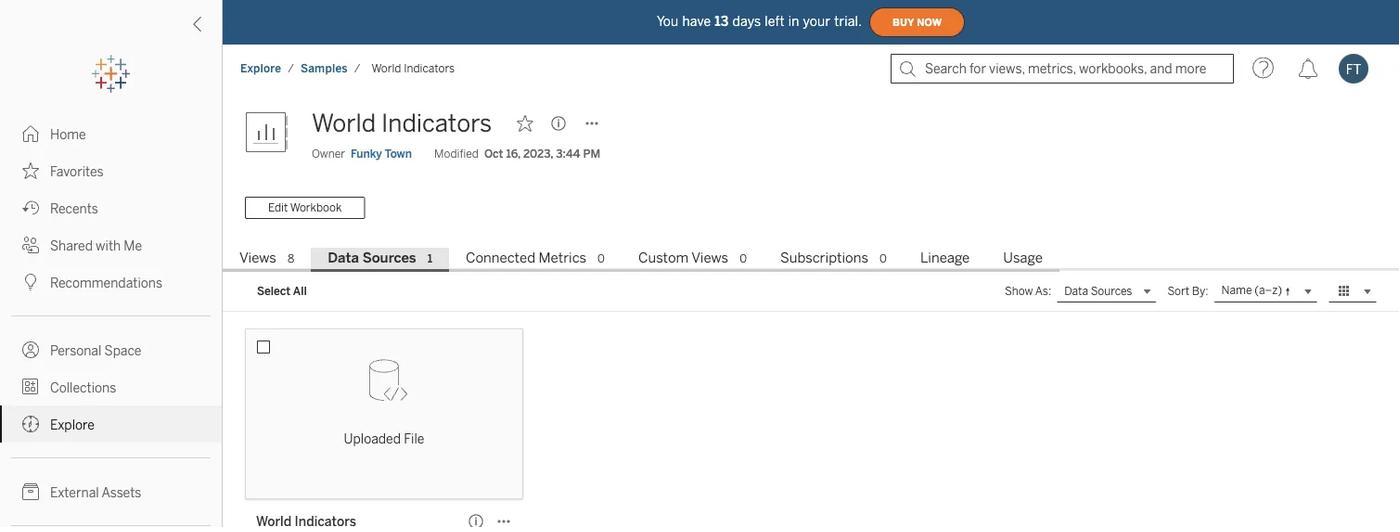 Task type: describe. For each thing, give the bounding box(es) containing it.
sort by:
[[1168, 284, 1209, 298]]

1 / from the left
[[288, 62, 294, 75]]

0 vertical spatial world indicators
[[372, 62, 455, 75]]

samples
[[301, 62, 348, 75]]

navigation panel element
[[0, 56, 222, 527]]

you
[[657, 14, 679, 29]]

collections link
[[0, 368, 222, 405]]

data sources inside data sources 'dropdown button'
[[1064, 285, 1132, 298]]

world inside main content
[[312, 109, 376, 138]]

data sources inside the sub-spaces tab list
[[328, 250, 416, 266]]

0 vertical spatial indicators
[[404, 62, 455, 75]]

external
[[50, 485, 99, 500]]

13
[[715, 14, 729, 29]]

(a–z)
[[1255, 284, 1282, 297]]

1 views from the left
[[239, 250, 276, 266]]

subscriptions
[[780, 250, 869, 266]]

space
[[104, 343, 141, 358]]

explore / samples /
[[240, 62, 360, 75]]

recents link
[[0, 189, 222, 226]]

select
[[257, 285, 291, 298]]

world indicators inside main content
[[312, 109, 492, 138]]

in
[[788, 14, 799, 29]]

shared
[[50, 238, 93, 253]]

lineage
[[920, 250, 970, 266]]

world indicators element
[[366, 62, 460, 75]]

workbook image
[[245, 105, 301, 161]]

funky
[[351, 147, 382, 161]]

by:
[[1192, 284, 1209, 298]]

file
[[404, 431, 424, 446]]

buy
[[893, 16, 914, 28]]

main navigation. press the up and down arrow keys to access links. element
[[0, 115, 222, 527]]

sub-spaces tab list
[[223, 248, 1399, 272]]

explore for explore / samples /
[[240, 62, 281, 75]]

home link
[[0, 115, 222, 152]]

oct
[[484, 147, 503, 161]]

select all button
[[245, 280, 319, 302]]

all
[[293, 285, 307, 298]]

home
[[50, 127, 86, 142]]

town
[[385, 147, 412, 161]]

recommendations
[[50, 275, 162, 290]]

sort
[[1168, 284, 1190, 298]]

funky town link
[[351, 146, 412, 162]]

1
[[427, 252, 432, 265]]

owner funky town
[[312, 147, 412, 161]]

explore for explore
[[50, 417, 95, 432]]

connected metrics
[[466, 250, 587, 266]]

assets
[[102, 485, 141, 500]]

indicators inside main content
[[381, 109, 492, 138]]

pm
[[583, 147, 601, 161]]

select all
[[257, 285, 307, 298]]



Task type: vqa. For each thing, say whether or not it's contained in the screenshot.
middle the to
no



Task type: locate. For each thing, give the bounding box(es) containing it.
0 for views
[[740, 252, 747, 265]]

name (a–z)
[[1222, 284, 1282, 297]]

0 horizontal spatial explore link
[[0, 405, 222, 443]]

world indicators
[[372, 62, 455, 75], [312, 109, 492, 138]]

days
[[732, 14, 761, 29]]

uploaded
[[344, 431, 401, 446]]

edit workbook
[[268, 201, 342, 215]]

metrics
[[539, 250, 587, 266]]

0 right metrics
[[598, 252, 605, 265]]

collections
[[50, 380, 116, 395]]

0 horizontal spatial explore
[[50, 417, 95, 432]]

explore inside "link"
[[50, 417, 95, 432]]

world right samples link
[[372, 62, 401, 75]]

favorites link
[[0, 152, 222, 189]]

0 horizontal spatial 0
[[598, 252, 605, 265]]

shared with me
[[50, 238, 142, 253]]

modified
[[434, 147, 479, 161]]

explore left samples
[[240, 62, 281, 75]]

2 0 from the left
[[740, 252, 747, 265]]

world indicators main content
[[223, 93, 1399, 527]]

buy now button
[[870, 7, 965, 37]]

external assets
[[50, 485, 141, 500]]

recents
[[50, 201, 98, 216]]

0 horizontal spatial views
[[239, 250, 276, 266]]

edit
[[268, 201, 288, 215]]

personal
[[50, 343, 101, 358]]

buy now
[[893, 16, 942, 28]]

recommendations link
[[0, 264, 222, 301]]

now
[[917, 16, 942, 28]]

favorites
[[50, 164, 104, 179]]

1 horizontal spatial /
[[354, 62, 360, 75]]

0 vertical spatial explore
[[240, 62, 281, 75]]

data right as:
[[1064, 285, 1088, 298]]

0 vertical spatial data
[[328, 250, 359, 266]]

/ right samples
[[354, 62, 360, 75]]

data sources right as:
[[1064, 285, 1132, 298]]

1 horizontal spatial explore link
[[239, 61, 282, 76]]

modified oct 16, 2023, 3:44 pm
[[434, 147, 601, 161]]

data sources
[[328, 250, 416, 266], [1064, 285, 1132, 298]]

left
[[765, 14, 785, 29]]

1 0 from the left
[[598, 252, 605, 265]]

0 right "subscriptions"
[[880, 252, 887, 265]]

name (a–z) button
[[1214, 280, 1318, 302]]

trial.
[[834, 14, 862, 29]]

indicators
[[404, 62, 455, 75], [381, 109, 492, 138]]

grid view image
[[1336, 283, 1353, 300]]

sources left 1
[[362, 250, 416, 266]]

1 vertical spatial sources
[[1091, 285, 1132, 298]]

connected
[[466, 250, 535, 266]]

0
[[598, 252, 605, 265], [740, 252, 747, 265], [880, 252, 887, 265]]

1 vertical spatial world indicators
[[312, 109, 492, 138]]

views right custom
[[691, 250, 729, 266]]

uploaded file
[[344, 431, 424, 446]]

explore down collections
[[50, 417, 95, 432]]

external assets link
[[0, 473, 222, 510]]

0 vertical spatial data sources
[[328, 250, 416, 266]]

2023,
[[523, 147, 553, 161]]

explore link
[[239, 61, 282, 76], [0, 405, 222, 443]]

sources
[[362, 250, 416, 266], [1091, 285, 1132, 298]]

with
[[96, 238, 121, 253]]

1 vertical spatial indicators
[[381, 109, 492, 138]]

0 for metrics
[[598, 252, 605, 265]]

show
[[1005, 284, 1033, 298]]

data right 8
[[328, 250, 359, 266]]

Search for views, metrics, workbooks, and more text field
[[891, 54, 1234, 84]]

world
[[372, 62, 401, 75], [312, 109, 376, 138]]

custom
[[638, 250, 689, 266]]

0 vertical spatial sources
[[362, 250, 416, 266]]

data
[[328, 250, 359, 266], [1064, 285, 1088, 298]]

1 horizontal spatial data sources
[[1064, 285, 1132, 298]]

/
[[288, 62, 294, 75], [354, 62, 360, 75]]

custom views
[[638, 250, 729, 266]]

8
[[288, 252, 294, 265]]

name
[[1222, 284, 1252, 297]]

me
[[124, 238, 142, 253]]

1 horizontal spatial 0
[[740, 252, 747, 265]]

0 horizontal spatial sources
[[362, 250, 416, 266]]

sources left sort
[[1091, 285, 1132, 298]]

1 vertical spatial explore link
[[0, 405, 222, 443]]

usage
[[1003, 250, 1043, 266]]

0 right custom views
[[740, 252, 747, 265]]

1 vertical spatial world
[[312, 109, 376, 138]]

2 / from the left
[[354, 62, 360, 75]]

have
[[682, 14, 711, 29]]

edit workbook button
[[245, 197, 365, 219]]

explore link left samples
[[239, 61, 282, 76]]

shared with me link
[[0, 226, 222, 264]]

data sources button
[[1057, 280, 1157, 302]]

world up owner
[[312, 109, 376, 138]]

1 horizontal spatial explore
[[240, 62, 281, 75]]

3 0 from the left
[[880, 252, 887, 265]]

1 horizontal spatial sources
[[1091, 285, 1132, 298]]

views
[[239, 250, 276, 266], [691, 250, 729, 266]]

1 vertical spatial data sources
[[1064, 285, 1132, 298]]

views left 8
[[239, 250, 276, 266]]

personal space link
[[0, 331, 222, 368]]

owner
[[312, 147, 345, 161]]

data sources left 1
[[328, 250, 416, 266]]

sources inside 'dropdown button'
[[1091, 285, 1132, 298]]

sources inside the sub-spaces tab list
[[362, 250, 416, 266]]

as:
[[1035, 284, 1051, 298]]

0 horizontal spatial data
[[328, 250, 359, 266]]

1 vertical spatial explore
[[50, 417, 95, 432]]

1 horizontal spatial views
[[691, 250, 729, 266]]

workbook
[[290, 201, 342, 215]]

show as:
[[1005, 284, 1051, 298]]

samples link
[[300, 61, 349, 76]]

1 vertical spatial data
[[1064, 285, 1088, 298]]

personal space
[[50, 343, 141, 358]]

2 horizontal spatial 0
[[880, 252, 887, 265]]

data inside data sources 'dropdown button'
[[1064, 285, 1088, 298]]

3:44
[[556, 147, 580, 161]]

/ left samples
[[288, 62, 294, 75]]

you have 13 days left in your trial.
[[657, 14, 862, 29]]

0 horizontal spatial /
[[288, 62, 294, 75]]

explore
[[240, 62, 281, 75], [50, 417, 95, 432]]

16,
[[506, 147, 520, 161]]

explore link down collections
[[0, 405, 222, 443]]

0 vertical spatial explore link
[[239, 61, 282, 76]]

1 horizontal spatial data
[[1064, 285, 1088, 298]]

0 vertical spatial world
[[372, 62, 401, 75]]

your
[[803, 14, 831, 29]]

2 views from the left
[[691, 250, 729, 266]]

data inside the sub-spaces tab list
[[328, 250, 359, 266]]

0 horizontal spatial data sources
[[328, 250, 416, 266]]



